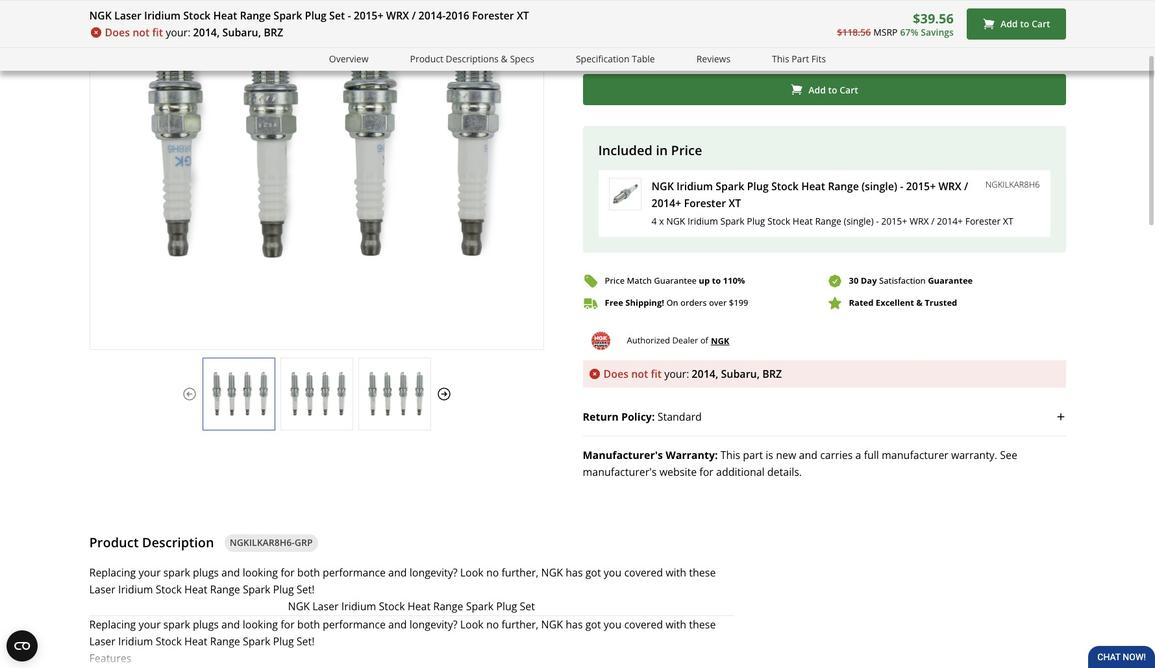 Task type: vqa. For each thing, say whether or not it's contained in the screenshot.
3rd Quick from the right
no



Task type: locate. For each thing, give the bounding box(es) containing it.
2014+
[[652, 196, 682, 211], [937, 215, 963, 228]]

and for replacing your spark plugs and looking for both performance and longevity? look no further, ngk has got you covered with these laser iridium stock heat range spark plug set! features
[[222, 618, 240, 632]]

forester for 4 x ngk iridium spark plug stock heat range (single) - 2015+ wrx / 2014+ forester xt
[[966, 215, 1001, 228]]

looking inside replacing your spark plugs and looking for both performance and longevity? look no further, ngk has got you covered with these laser iridium stock heat range spark plug set! features
[[243, 618, 278, 632]]

full left or
[[615, 1, 630, 16]]

in for pay
[[604, 1, 613, 16]]

1 look from the top
[[460, 566, 484, 580]]

0
[[669, 41, 675, 55]]

1 vertical spatial &
[[917, 297, 923, 309]]

fit
[[152, 25, 163, 40], [651, 367, 662, 381]]

0 horizontal spatial your:
[[166, 25, 191, 40]]

looking for features
[[243, 618, 278, 632]]

longevity? inside replacing your spark plugs and looking for both performance and longevity? look no further, ngk has got you covered with these laser iridium stock heat range spark plug set! ngk laser iridium stock heat range spark plug set
[[410, 566, 458, 580]]

guarantee
[[654, 275, 697, 287], [928, 275, 973, 287]]

has for replacing your spark plugs and looking for both performance and longevity? look no further, ngk has got you covered with these laser iridium stock heat range spark plug set! features
[[566, 618, 583, 632]]

further,
[[502, 566, 539, 580], [502, 618, 539, 632]]

0 vertical spatial subaru,
[[222, 25, 261, 40]]

ngk link
[[711, 334, 730, 348]]

look inside replacing your spark plugs and looking for both performance and longevity? look no further, ngk has got you covered with these laser iridium stock heat range spark plug set! ngk laser iridium stock heat range spark plug set
[[460, 566, 484, 580]]

1 vertical spatial add to cart
[[809, 83, 859, 96]]

2 ngkilkar8h6-grp ngk laser iridium stock heat range spark plug set - 2015+ wrx / forester xt 2014-2016, image from the left
[[281, 371, 352, 417]]

(single) up 4 x ngk iridium spark plug stock heat range (single) - 2015+ wrx / 2014+ forester xt
[[862, 179, 898, 194]]

replacing inside replacing your spark plugs and looking for both performance and longevity? look no further, ngk has got you covered with these laser iridium stock heat range spark plug set! features
[[89, 618, 136, 632]]

not
[[133, 25, 150, 40], [632, 367, 649, 381]]

(single) down ngk iridium spark plug stock heat range (single) - 2015+ wrx / 2014+ forester xt
[[844, 215, 874, 228]]

3 ngkilkar8h6-grp ngk laser iridium stock heat range spark plug set - 2015+ wrx / forester xt 2014-2016, image from the left
[[359, 371, 430, 417]]

no inside replacing your spark plugs and looking for both performance and longevity? look no further, ngk has got you covered with these laser iridium stock heat range spark plug set! ngk laser iridium stock heat range spark plug set
[[486, 566, 499, 580]]

$9.89
[[810, 1, 836, 16]]

1 vertical spatial no
[[486, 618, 499, 632]]

0 horizontal spatial does
[[105, 25, 130, 40]]

1 further, from the top
[[502, 566, 539, 580]]

& left "trusted"
[[917, 297, 923, 309]]

guarantee up free shipping! on orders over $199
[[654, 275, 697, 287]]

with inside replacing your spark plugs and looking for both performance and longevity? look no further, ngk has got you covered with these laser iridium stock heat range spark plug set! ngk laser iridium stock heat range spark plug set
[[666, 566, 687, 580]]

1 vertical spatial 30
[[849, 275, 859, 287]]

this up additional
[[721, 448, 741, 463]]

& left specs
[[501, 53, 508, 65]]

1 vertical spatial for
[[281, 566, 295, 580]]

0 horizontal spatial price
[[605, 275, 625, 287]]

1 plugs from the top
[[193, 566, 219, 580]]

0 vertical spatial -
[[348, 8, 351, 23]]

0 vertical spatial 2015+
[[354, 8, 384, 23]]

open widget image
[[6, 631, 38, 662]]

2 vertical spatial forester
[[966, 215, 1001, 228]]

full right the a
[[864, 448, 880, 463]]

2 looking from the top
[[243, 618, 278, 632]]

satisfaction
[[880, 275, 926, 287]]

these inside replacing your spark plugs and looking for both performance and longevity? look no further, ngk has got you covered with these laser iridium stock heat range spark plug set! features
[[689, 618, 716, 632]]

2 performance from the top
[[323, 618, 386, 632]]

set! inside replacing your spark plugs and looking for both performance and longevity? look no further, ngk has got you covered with these laser iridium stock heat range spark plug set! ngk laser iridium stock heat range spark plug set
[[297, 583, 315, 597]]

2 no from the top
[[486, 618, 499, 632]]

2 these from the top
[[689, 618, 716, 632]]

1 vertical spatial wrx
[[939, 179, 962, 194]]

0 vertical spatial performance
[[323, 566, 386, 580]]

1 horizontal spatial ngkilkar8h6-grp ngk laser iridium stock heat range spark plug set - 2015+ wrx / forester xt 2014-2016, image
[[281, 371, 352, 417]]

30 left day
[[849, 275, 859, 287]]

& for excellent
[[917, 297, 923, 309]]

1 with from the top
[[666, 566, 687, 580]]

your inside replacing your spark plugs and looking for both performance and longevity? look no further, ngk has got you covered with these laser iridium stock heat range spark plug set! features
[[139, 618, 161, 632]]

with inside replacing your spark plugs and looking for both performance and longevity? look no further, ngk has got you covered with these laser iridium stock heat range spark plug set! features
[[666, 618, 687, 632]]

longevity? inside replacing your spark plugs and looking for both performance and longevity? look no further, ngk has got you covered with these laser iridium stock heat range spark plug set! features
[[410, 618, 458, 632]]

1 replacing from the top
[[89, 566, 136, 580]]

a
[[856, 448, 862, 463]]

1 horizontal spatial this
[[772, 53, 790, 65]]

spark inside replacing your spark plugs and looking for both performance and longevity? look no further, ngk has got you covered with these laser iridium stock heat range spark plug set! ngk laser iridium stock heat range spark plug set
[[163, 566, 190, 580]]

4 right or
[[658, 1, 664, 16]]

this left part on the top right of the page
[[772, 53, 790, 65]]

you inside replacing your spark plugs and looking for both performance and longevity? look no further, ngk has got you covered with these laser iridium stock heat range spark plug set! features
[[604, 618, 622, 632]]

0 vertical spatial brz
[[264, 25, 283, 40]]

1 longevity? from the top
[[410, 566, 458, 580]]

spark inside replacing your spark plugs and looking for both performance and longevity? look no further, ngk has got you covered with these laser iridium stock heat range spark plug set! features
[[163, 618, 190, 632]]

guarantee up "trusted"
[[928, 275, 973, 287]]

- inside ngk iridium spark plug stock heat range (single) - 2015+ wrx / 2014+ forester xt
[[901, 179, 904, 194]]

1 horizontal spatial product
[[410, 53, 444, 65]]

4
[[658, 1, 664, 16], [652, 215, 657, 228]]

in right pay
[[604, 1, 613, 16]]

1 looking from the top
[[243, 566, 278, 580]]

$199
[[729, 297, 749, 309]]

laser
[[114, 8, 142, 23], [89, 583, 116, 597], [313, 600, 339, 614], [89, 635, 116, 649]]

look inside replacing your spark plugs and looking for both performance and longevity? look no further, ngk has got you covered with these laser iridium stock heat range spark plug set! features
[[460, 618, 484, 632]]

1 vertical spatial of
[[701, 335, 709, 347]]

free
[[710, 1, 730, 16]]

description
[[142, 534, 214, 552]]

/ up 30 day satisfaction guarantee
[[932, 215, 935, 228]]

1 your from the top
[[139, 566, 161, 580]]

1 performance from the top
[[323, 566, 386, 580]]

no for replacing your spark plugs and looking for both performance and longevity? look no further, ngk has got you covered with these laser iridium stock heat range spark plug set! ngk laser iridium stock heat range spark plug set
[[486, 566, 499, 580]]

these inside replacing your spark plugs and looking for both performance and longevity? look no further, ngk has got you covered with these laser iridium stock heat range spark plug set! ngk laser iridium stock heat range spark plug set
[[689, 566, 716, 580]]

set!
[[297, 583, 315, 597], [297, 635, 315, 649]]

no inside replacing your spark plugs and looking for both performance and longevity? look no further, ngk has got you covered with these laser iridium stock heat range spark plug set! features
[[486, 618, 499, 632]]

for for replacing your spark plugs and looking for both performance and longevity? look no further, ngk has got you covered with these laser iridium stock heat range spark plug set! ngk laser iridium stock heat range spark plug set
[[281, 566, 295, 580]]

carries
[[821, 448, 853, 463]]

included
[[599, 142, 653, 159]]

for inside replacing your spark plugs and looking for both performance and longevity? look no further, ngk has got you covered with these laser iridium stock heat range spark plug set! features
[[281, 618, 295, 632]]

None number field
[[583, 33, 656, 64]]

0 vertical spatial set!
[[297, 583, 315, 597]]

in for included
[[656, 142, 668, 159]]

0 horizontal spatial 30
[[829, 41, 841, 55]]

1 horizontal spatial xt
[[729, 196, 741, 211]]

2 set! from the top
[[297, 635, 315, 649]]

spark for replacing your spark plugs and looking for both performance and longevity? look no further, ngk has got you covered with these laser iridium stock heat range spark plug set! ngk laser iridium stock heat range spark plug set
[[163, 566, 190, 580]]

0 horizontal spatial full
[[615, 1, 630, 16]]

0 horizontal spatial this
[[721, 448, 741, 463]]

plugs
[[193, 566, 219, 580], [193, 618, 219, 632]]

of left $9.89
[[797, 1, 807, 16]]

msrp
[[874, 26, 898, 38]]

return policy: standard
[[583, 410, 702, 424]]

2 covered from the top
[[625, 618, 663, 632]]

fits
[[812, 53, 826, 65]]

ngkilkar8h6 ngk iridium spark plug stock heat range (single) - 2015+ wrx / forester xt 2014-2016, image
[[610, 179, 641, 210]]

1 vertical spatial brz
[[763, 367, 782, 381]]

2 further, from the top
[[502, 618, 539, 632]]

this inside 'this part is new and carries a full manufacturer warranty. see manufacturer's website for additional details.'
[[721, 448, 741, 463]]

longevity? for features
[[410, 618, 458, 632]]

price up free
[[605, 275, 625, 287]]

1 spark from the top
[[163, 566, 190, 580]]

2 both from the top
[[297, 618, 320, 632]]

0 horizontal spatial fit
[[152, 25, 163, 40]]

for inside 'this part is new and carries a full manufacturer warranty. see manufacturer's website for additional details.'
[[700, 465, 714, 479]]

0 vertical spatial longevity?
[[410, 566, 458, 580]]

performance
[[323, 566, 386, 580], [323, 618, 386, 632]]

and inside 'this part is new and carries a full manufacturer warranty. see manufacturer's website for additional details.'
[[799, 448, 818, 463]]

ship:
[[803, 41, 826, 55]]

2 your from the top
[[139, 618, 161, 632]]

2015+ inside ngk iridium spark plug stock heat range (single) - 2015+ wrx / 2014+ forester xt
[[907, 179, 936, 194]]

for inside replacing your spark plugs and looking for both performance and longevity? look no further, ngk has got you covered with these laser iridium stock heat range spark plug set! ngk laser iridium stock heat range spark plug set
[[281, 566, 295, 580]]

product down 2014-
[[410, 53, 444, 65]]

0 vertical spatial spark
[[163, 566, 190, 580]]

has inside replacing your spark plugs and looking for both performance and longevity? look no further, ngk has got you covered with these laser iridium stock heat range spark plug set! features
[[566, 618, 583, 632]]

2 spark from the top
[[163, 618, 190, 632]]

replacing down product description
[[89, 566, 136, 580]]

1 vertical spatial set!
[[297, 635, 315, 649]]

of inside authorized dealer of ngk
[[701, 335, 709, 347]]

increment image
[[640, 42, 653, 55]]

0 vertical spatial xt
[[517, 8, 529, 23]]

look for replacing your spark plugs and looking for both performance and longevity? look no further, ngk has got you covered with these laser iridium stock heat range spark plug set! ngk laser iridium stock heat range spark plug set
[[460, 566, 484, 580]]

0 vertical spatial looking
[[243, 566, 278, 580]]

4 left the x
[[652, 215, 657, 228]]

1 vertical spatial spark
[[163, 618, 190, 632]]

2 vertical spatial wrx
[[910, 215, 929, 228]]

0 vertical spatial forester
[[472, 8, 514, 23]]

performance inside replacing your spark plugs and looking for both performance and longevity? look no further, ngk has got you covered with these laser iridium stock heat range spark plug set! ngk laser iridium stock heat range spark plug set
[[323, 566, 386, 580]]

set inside replacing your spark plugs and looking for both performance and longevity? look no further, ngk has got you covered with these laser iridium stock heat range spark plug set! ngk laser iridium stock heat range spark plug set
[[520, 600, 535, 614]]

1 horizontal spatial of
[[797, 1, 807, 16]]

30
[[829, 41, 841, 55], [849, 275, 859, 287]]

0 horizontal spatial guarantee
[[654, 275, 697, 287]]

2 you from the top
[[604, 618, 622, 632]]

0 vertical spatial for
[[700, 465, 714, 479]]

1 both from the top
[[297, 566, 320, 580]]

0 horizontal spatial ngkilkar8h6-grp ngk laser iridium stock heat range spark plug set - 2015+ wrx / forester xt 2014-2016, image
[[203, 371, 274, 417]]

rated excellent & trusted
[[849, 297, 958, 309]]

add to cart
[[1001, 18, 1051, 30], [809, 83, 859, 96]]

0 in stock: average time to ship: 30 business days
[[669, 41, 911, 55]]

1 these from the top
[[689, 566, 716, 580]]

stock
[[183, 8, 211, 23], [772, 179, 799, 194], [768, 215, 791, 228], [156, 583, 182, 597], [379, 600, 405, 614], [156, 635, 182, 649]]

set! for ngk
[[297, 583, 315, 597]]

2 plugs from the top
[[193, 618, 219, 632]]

2 has from the top
[[566, 618, 583, 632]]

plugs inside replacing your spark plugs and looking for both performance and longevity? look no further, ngk has got you covered with these laser iridium stock heat range spark plug set! ngk laser iridium stock heat range spark plug set
[[193, 566, 219, 580]]

0 vertical spatial 2014,
[[193, 25, 220, 40]]

1 covered from the top
[[625, 566, 663, 580]]

0 vertical spatial these
[[689, 566, 716, 580]]

this for part
[[772, 53, 790, 65]]

1 vertical spatial with
[[666, 618, 687, 632]]

subaru,
[[222, 25, 261, 40], [721, 367, 760, 381]]

0 horizontal spatial 2014,
[[193, 25, 220, 40]]

does
[[105, 25, 130, 40], [604, 367, 629, 381]]

1 vertical spatial not
[[632, 367, 649, 381]]

free shipping! on orders over $199
[[605, 297, 749, 309]]

rated
[[849, 297, 874, 309]]

no
[[486, 566, 499, 580], [486, 618, 499, 632]]

covered inside replacing your spark plugs and looking for both performance and longevity? look no further, ngk has got you covered with these laser iridium stock heat range spark plug set! ngk laser iridium stock heat range spark plug set
[[625, 566, 663, 580]]

add
[[1001, 18, 1018, 30], [809, 83, 826, 96]]

this inside "link"
[[772, 53, 790, 65]]

in right or
[[646, 1, 656, 16]]

/ left 2014-
[[412, 8, 416, 23]]

both for features
[[297, 618, 320, 632]]

4 x ngk iridium spark plug stock heat range (single) - 2015+ wrx / 2014+ forester xt
[[652, 215, 1014, 228]]

2 horizontal spatial forester
[[966, 215, 1001, 228]]

0 vertical spatial wrx
[[386, 8, 409, 23]]

1 horizontal spatial add to cart
[[1001, 18, 1051, 30]]

1 set! from the top
[[297, 583, 315, 597]]

1 got from the top
[[586, 566, 601, 580]]

this
[[772, 53, 790, 65], [721, 448, 741, 463]]

plugs inside replacing your spark plugs and looking for both performance and longevity? look no further, ngk has got you covered with these laser iridium stock heat range spark plug set! features
[[193, 618, 219, 632]]

wrx up 30 day satisfaction guarantee
[[910, 215, 929, 228]]

0 vertical spatial fit
[[152, 25, 163, 40]]

in right 'included' on the top right
[[656, 142, 668, 159]]

2 horizontal spatial -
[[901, 179, 904, 194]]

performance inside replacing your spark plugs and looking for both performance and longevity? look no further, ngk has got you covered with these laser iridium stock heat range spark plug set! features
[[323, 618, 386, 632]]

heat inside ngk iridium spark plug stock heat range (single) - 2015+ wrx / 2014+ forester xt
[[802, 179, 826, 194]]

0 vertical spatial full
[[615, 1, 630, 16]]

you inside replacing your spark plugs and looking for both performance and longevity? look no further, ngk has got you covered with these laser iridium stock heat range spark plug set! ngk laser iridium stock heat range spark plug set
[[604, 566, 622, 580]]

2 look from the top
[[460, 618, 484, 632]]

this part fits
[[772, 53, 826, 65]]

looking
[[243, 566, 278, 580], [243, 618, 278, 632]]

further, inside replacing your spark plugs and looking for both performance and longevity? look no further, ngk has got you covered with these laser iridium stock heat range spark plug set! ngk laser iridium stock heat range spark plug set
[[502, 566, 539, 580]]

range
[[240, 8, 271, 23], [828, 179, 859, 194], [816, 215, 842, 228], [210, 583, 240, 597], [433, 600, 464, 614], [210, 635, 240, 649]]

1 vertical spatial plugs
[[193, 618, 219, 632]]

/
[[412, 8, 416, 23], [965, 179, 969, 194], [932, 215, 935, 228]]

your:
[[166, 25, 191, 40], [665, 367, 689, 381]]

covered inside replacing your spark plugs and looking for both performance and longevity? look no further, ngk has got you covered with these laser iridium stock heat range spark plug set! features
[[625, 618, 663, 632]]

2 got from the top
[[586, 618, 601, 632]]

1 vertical spatial forester
[[684, 196, 726, 211]]

wrx left 2014-
[[386, 8, 409, 23]]

overview link
[[329, 52, 369, 67]]

set! inside replacing your spark plugs and looking for both performance and longevity? look no further, ngk has got you covered with these laser iridium stock heat range spark plug set! features
[[297, 635, 315, 649]]

both inside replacing your spark plugs and looking for both performance and longevity? look no further, ngk has got you covered with these laser iridium stock heat range spark plug set! features
[[297, 618, 320, 632]]

1 vertical spatial xt
[[729, 196, 741, 211]]

has inside replacing your spark plugs and looking for both performance and longevity? look no further, ngk has got you covered with these laser iridium stock heat range spark plug set! ngk laser iridium stock heat range spark plug set
[[566, 566, 583, 580]]

and for this part is new and carries a full manufacturer warranty. see manufacturer's website for additional details.
[[799, 448, 818, 463]]

1 vertical spatial looking
[[243, 618, 278, 632]]

0 vertical spatial cart
[[1032, 18, 1051, 30]]

2 horizontal spatial wrx
[[939, 179, 962, 194]]

1 vertical spatial further,
[[502, 618, 539, 632]]

in
[[604, 1, 613, 16], [646, 1, 656, 16], [656, 142, 668, 159]]

1 vertical spatial both
[[297, 618, 320, 632]]

1 vertical spatial longevity?
[[410, 618, 458, 632]]

2 replacing from the top
[[89, 618, 136, 632]]

0 vertical spatial of
[[797, 1, 807, 16]]

1 has from the top
[[566, 566, 583, 580]]

1 horizontal spatial -
[[876, 215, 879, 228]]

of left ngk link
[[701, 335, 709, 347]]

0 vertical spatial both
[[297, 566, 320, 580]]

looking for ngk
[[243, 566, 278, 580]]

0 vertical spatial add
[[1001, 18, 1018, 30]]

1 vertical spatial these
[[689, 618, 716, 632]]

0 vertical spatial (single)
[[862, 179, 898, 194]]

replacing inside replacing your spark plugs and looking for both performance and longevity? look no further, ngk has got you covered with these laser iridium stock heat range spark plug set! ngk laser iridium stock heat range spark plug set
[[89, 566, 136, 580]]

replacing for replacing your spark plugs and looking for both performance and longevity? look no further, ngk has got you covered with these laser iridium stock heat range spark plug set! features
[[89, 618, 136, 632]]

spark for replacing your spark plugs and looking for both performance and longevity? look no further, ngk has got you covered with these laser iridium stock heat range spark plug set! features
[[163, 618, 190, 632]]

0 vertical spatial your
[[139, 566, 161, 580]]

part
[[743, 448, 763, 463]]

2 with from the top
[[666, 618, 687, 632]]

0 horizontal spatial of
[[701, 335, 709, 347]]

plug
[[305, 8, 327, 23], [747, 179, 769, 194], [747, 215, 766, 228], [273, 583, 294, 597], [496, 600, 517, 614], [273, 635, 294, 649]]

plugs for ngk
[[193, 566, 219, 580]]

with for replacing your spark plugs and looking for both performance and longevity? look no further, ngk has got you covered with these laser iridium stock heat range spark plug set! ngk laser iridium stock heat range spark plug set
[[666, 566, 687, 580]]

on
[[667, 297, 679, 309]]

1 vertical spatial you
[[604, 618, 622, 632]]

0 horizontal spatial product
[[89, 534, 139, 552]]

replacing
[[89, 566, 136, 580], [89, 618, 136, 632]]

price right 'included' on the top right
[[671, 142, 703, 159]]

both inside replacing your spark plugs and looking for both performance and longevity? look no further, ngk has got you covered with these laser iridium stock heat range spark plug set! ngk laser iridium stock heat range spark plug set
[[297, 566, 320, 580]]

1 no from the top
[[486, 566, 499, 580]]

2 vertical spatial -
[[876, 215, 879, 228]]

1 vertical spatial cart
[[840, 83, 859, 96]]

got
[[586, 566, 601, 580], [586, 618, 601, 632]]

got inside replacing your spark plugs and looking for both performance and longevity? look no further, ngk has got you covered with these laser iridium stock heat range spark plug set! ngk laser iridium stock heat range spark plug set
[[586, 566, 601, 580]]

2014+ inside ngk iridium spark plug stock heat range (single) - 2015+ wrx / 2014+ forester xt
[[652, 196, 682, 211]]

day
[[861, 275, 877, 287]]

1 vertical spatial price
[[605, 275, 625, 287]]

0 horizontal spatial &
[[501, 53, 508, 65]]

for for replacing your spark plugs and looking for both performance and longevity? look no further, ngk has got you covered with these laser iridium stock heat range spark plug set! features
[[281, 618, 295, 632]]

1 vertical spatial full
[[864, 448, 880, 463]]

looking inside replacing your spark plugs and looking for both performance and longevity? look no further, ngk has got you covered with these laser iridium stock heat range spark plug set! ngk laser iridium stock heat range spark plug set
[[243, 566, 278, 580]]

your inside replacing your spark plugs and looking for both performance and longevity? look no further, ngk has got you covered with these laser iridium stock heat range spark plug set! ngk laser iridium stock heat range spark plug set
[[139, 566, 161, 580]]

1 vertical spatial subaru,
[[721, 367, 760, 381]]

1 vertical spatial does
[[604, 367, 629, 381]]

decrement image
[[586, 42, 599, 55]]

to
[[1021, 18, 1030, 30], [791, 41, 801, 55], [829, 83, 838, 96], [712, 275, 721, 287]]

0 vertical spatial 30
[[829, 41, 841, 55]]

pay
[[583, 1, 601, 16]]

0 vertical spatial product
[[410, 53, 444, 65]]

set
[[329, 8, 345, 23], [520, 600, 535, 614]]

/ left ngkilkar8h6
[[965, 179, 969, 194]]

look
[[460, 566, 484, 580], [460, 618, 484, 632]]

replacing up features
[[89, 618, 136, 632]]

free
[[605, 297, 624, 309]]

covered for replacing your spark plugs and looking for both performance and longevity? look no further, ngk has got you covered with these laser iridium stock heat range spark plug set! features
[[625, 618, 663, 632]]

range inside replacing your spark plugs and looking for both performance and longevity? look no further, ngk has got you covered with these laser iridium stock heat range spark plug set! features
[[210, 635, 240, 649]]

product for product description
[[89, 534, 139, 552]]

interest-
[[667, 1, 710, 16]]

product left description
[[89, 534, 139, 552]]

spark
[[163, 566, 190, 580], [163, 618, 190, 632]]

wrx left ngkilkar8h6
[[939, 179, 962, 194]]

got for replacing your spark plugs and looking for both performance and longevity? look no further, ngk has got you covered with these laser iridium stock heat range spark plug set! ngk laser iridium stock heat range spark plug set
[[586, 566, 601, 580]]

these
[[689, 566, 716, 580], [689, 618, 716, 632]]

1 horizontal spatial /
[[932, 215, 935, 228]]

laser inside replacing your spark plugs and looking for both performance and longevity? look no further, ngk has got you covered with these laser iridium stock heat range spark plug set! features
[[89, 635, 116, 649]]

product
[[410, 53, 444, 65], [89, 534, 139, 552]]

price
[[671, 142, 703, 159], [605, 275, 625, 287]]

0 vertical spatial covered
[[625, 566, 663, 580]]

30 right fits
[[829, 41, 841, 55]]

2 horizontal spatial xt
[[1004, 215, 1014, 228]]

0 vertical spatial got
[[586, 566, 601, 580]]

$118.56
[[838, 26, 871, 38]]

got inside replacing your spark plugs and looking for both performance and longevity? look no further, ngk has got you covered with these laser iridium stock heat range spark plug set! features
[[586, 618, 601, 632]]

1 vertical spatial got
[[586, 618, 601, 632]]

0 vertical spatial 2014+
[[652, 196, 682, 211]]

wrx
[[386, 8, 409, 23], [939, 179, 962, 194], [910, 215, 929, 228]]

(single)
[[862, 179, 898, 194], [844, 215, 874, 228]]

ngkilkar8h6-grp ngk laser iridium stock heat range spark plug set - 2015+ wrx / forester xt 2014-2016, image
[[203, 371, 274, 417], [281, 371, 352, 417], [359, 371, 430, 417]]

1 horizontal spatial price
[[671, 142, 703, 159]]

0 horizontal spatial xt
[[517, 8, 529, 23]]

0 horizontal spatial add
[[809, 83, 826, 96]]

orders
[[681, 297, 707, 309]]

further, inside replacing your spark plugs and looking for both performance and longevity? look no further, ngk has got you covered with these laser iridium stock heat range spark plug set! features
[[502, 618, 539, 632]]

1 you from the top
[[604, 566, 622, 580]]

2 longevity? from the top
[[410, 618, 458, 632]]

over
[[709, 297, 727, 309]]

0 vertical spatial &
[[501, 53, 508, 65]]

set! for features
[[297, 635, 315, 649]]

0 vertical spatial look
[[460, 566, 484, 580]]

1 horizontal spatial &
[[917, 297, 923, 309]]

brz
[[264, 25, 283, 40], [763, 367, 782, 381]]



Task type: describe. For each thing, give the bounding box(es) containing it.
67%
[[901, 26, 919, 38]]

0 vertical spatial add to cart
[[1001, 18, 1051, 30]]

1 vertical spatial fit
[[651, 367, 662, 381]]

specification table
[[576, 53, 655, 65]]

1 horizontal spatial does not fit your: 2014, subaru, brz
[[604, 367, 782, 381]]

ngk laser iridium stock heat range spark plug set - 2015+ wrx / 2014-2016 forester xt
[[89, 8, 529, 23]]

forester inside ngk iridium spark plug stock heat range (single) - 2015+ wrx / 2014+ forester xt
[[684, 196, 726, 211]]

shipping!
[[626, 297, 665, 309]]

you for replacing your spark plugs and looking for both performance and longevity? look no further, ngk has got you covered with these laser iridium stock heat range spark plug set! ngk laser iridium stock heat range spark plug set
[[604, 566, 622, 580]]

these for replacing your spark plugs and looking for both performance and longevity? look no further, ngk has got you covered with these laser iridium stock heat range spark plug set! ngk laser iridium stock heat range spark plug set
[[689, 566, 716, 580]]

trusted
[[925, 297, 958, 309]]

further, for replacing your spark plugs and looking for both performance and longevity? look no further, ngk has got you covered with these laser iridium stock heat range spark plug set! ngk laser iridium stock heat range spark plug set
[[502, 566, 539, 580]]

product for product descriptions & specs
[[410, 53, 444, 65]]

xt for 4 x ngk iridium spark plug stock heat range (single) - 2015+ wrx / 2014+ forester xt
[[1004, 215, 1014, 228]]

product description
[[89, 534, 214, 552]]

savings
[[921, 26, 954, 38]]

further, for replacing your spark plugs and looking for both performance and longevity? look no further, ngk has got you covered with these laser iridium stock heat range spark plug set! features
[[502, 618, 539, 632]]

time
[[766, 41, 788, 55]]

manufacturer's warranty:
[[583, 448, 718, 463]]

part
[[792, 53, 810, 65]]

iridium inside replacing your spark plugs and looking for both performance and longevity? look no further, ngk has got you covered with these laser iridium stock heat range spark plug set! features
[[118, 635, 153, 649]]

shop pay image
[[842, 2, 896, 15]]

product descriptions & specs
[[410, 53, 535, 65]]

stock inside replacing your spark plugs and looking for both performance and longevity? look no further, ngk has got you covered with these laser iridium stock heat range spark plug set! features
[[156, 635, 182, 649]]

range inside ngk iridium spark plug stock heat range (single) - 2015+ wrx / 2014+ forester xt
[[828, 179, 859, 194]]

spark inside ngk iridium spark plug stock heat range (single) - 2015+ wrx / 2014+ forester xt
[[716, 179, 745, 194]]

website
[[660, 465, 697, 479]]

1 horizontal spatial brz
[[763, 367, 782, 381]]

policy:
[[622, 410, 655, 424]]

1 horizontal spatial cart
[[1032, 18, 1051, 30]]

0 horizontal spatial subaru,
[[222, 25, 261, 40]]

manufacturer's
[[583, 465, 657, 479]]

your for replacing your spark plugs and looking for both performance and longevity? look no further, ngk has got you covered with these laser iridium stock heat range spark plug set! features
[[139, 618, 161, 632]]

this part fits link
[[772, 52, 826, 67]]

ngk inside ngk iridium spark plug stock heat range (single) - 2015+ wrx / 2014+ forester xt
[[652, 179, 674, 194]]

longevity? for ngk
[[410, 566, 458, 580]]

business
[[844, 41, 886, 55]]

table
[[632, 53, 655, 65]]

go to right image image
[[436, 386, 452, 402]]

xt for ngk laser iridium stock heat range spark plug set - 2015+ wrx / 2014-2016 forester xt
[[517, 8, 529, 23]]

1 vertical spatial 2014+
[[937, 215, 963, 228]]

2016
[[446, 8, 470, 23]]

$39.56
[[913, 10, 954, 27]]

0 vertical spatial does
[[105, 25, 130, 40]]

is
[[766, 448, 774, 463]]

authorized
[[627, 335, 670, 347]]

1 vertical spatial (single)
[[844, 215, 874, 228]]

0 horizontal spatial cart
[[840, 83, 859, 96]]

stock inside ngk iridium spark plug stock heat range (single) - 2015+ wrx / 2014+ forester xt
[[772, 179, 799, 194]]

ngkilkar8h6-grp
[[230, 537, 313, 549]]

0 vertical spatial add to cart button
[[967, 8, 1066, 40]]

both for ngk
[[297, 566, 320, 580]]

product descriptions & specs link
[[410, 52, 535, 67]]

1 vertical spatial 4
[[652, 215, 657, 228]]

0 horizontal spatial brz
[[264, 25, 283, 40]]

standard
[[658, 410, 702, 424]]

you for replacing your spark plugs and looking for both performance and longevity? look no further, ngk has got you covered with these laser iridium stock heat range spark plug set! features
[[604, 618, 622, 632]]

2 guarantee from the left
[[928, 275, 973, 287]]

details.
[[768, 465, 802, 479]]

excellent
[[876, 297, 915, 309]]

0 horizontal spatial not
[[133, 25, 150, 40]]

match
[[627, 275, 652, 287]]

1 horizontal spatial 2014,
[[692, 367, 719, 381]]

has for replacing your spark plugs and looking for both performance and longevity? look no further, ngk has got you covered with these laser iridium stock heat range spark plug set! ngk laser iridium stock heat range spark plug set
[[566, 566, 583, 580]]

dealer
[[673, 335, 699, 347]]

ngk image
[[583, 332, 619, 350]]

1 ngkilkar8h6-grp ngk laser iridium stock heat range spark plug set - 2015+ wrx / forester xt 2014-2016, image from the left
[[203, 371, 274, 417]]

& for descriptions
[[501, 53, 508, 65]]

2 vertical spatial 2015+
[[882, 215, 908, 228]]

or
[[633, 1, 644, 16]]

1 horizontal spatial 30
[[849, 275, 859, 287]]

specification
[[576, 53, 630, 65]]

stock:
[[690, 41, 722, 55]]

110%
[[723, 275, 746, 287]]

2014-
[[419, 8, 446, 23]]

1 horizontal spatial subaru,
[[721, 367, 760, 381]]

0 horizontal spatial add to cart
[[809, 83, 859, 96]]

price match guarantee up to 110%
[[605, 275, 746, 287]]

installments
[[733, 1, 795, 16]]

warranty.
[[952, 448, 998, 463]]

manufacturer
[[882, 448, 949, 463]]

no for replacing your spark plugs and looking for both performance and longevity? look no further, ngk has got you covered with these laser iridium stock heat range spark plug set! features
[[486, 618, 499, 632]]

reviews link
[[697, 52, 731, 67]]

performance for ngk
[[323, 566, 386, 580]]

descriptions
[[446, 53, 499, 65]]

1 horizontal spatial in
[[646, 1, 656, 16]]

full inside 'this part is new and carries a full manufacturer warranty. see manufacturer's website for additional details.'
[[864, 448, 880, 463]]

spark inside replacing your spark plugs and looking for both performance and longevity? look no further, ngk has got you covered with these laser iridium stock heat range spark plug set! features
[[243, 635, 270, 649]]

replacing your spark plugs and looking for both performance and longevity? look no further, ngk has got you covered with these laser iridium stock heat range spark plug set! ngk laser iridium stock heat range spark plug set
[[89, 566, 716, 614]]

0 vertical spatial price
[[671, 142, 703, 159]]

manufacturer's
[[583, 448, 663, 463]]

$39.56 $118.56 msrp 67% savings
[[838, 10, 954, 38]]

return
[[583, 410, 619, 424]]

your for replacing your spark plugs and looking for both performance and longevity? look no further, ngk has got you covered with these laser iridium stock heat range spark plug set! ngk laser iridium stock heat range spark plug set
[[139, 566, 161, 580]]

specification table link
[[576, 52, 655, 67]]

0 horizontal spatial wrx
[[386, 8, 409, 23]]

specs
[[510, 53, 535, 65]]

average
[[724, 41, 764, 55]]

look for replacing your spark plugs and looking for both performance and longevity? look no further, ngk has got you covered with these laser iridium stock heat range spark plug set! features
[[460, 618, 484, 632]]

ngk inside authorized dealer of ngk
[[711, 335, 730, 347]]

0 horizontal spatial /
[[412, 8, 416, 23]]

these for replacing your spark plugs and looking for both performance and longevity? look no further, ngk has got you covered with these laser iridium stock heat range spark plug set! features
[[689, 618, 716, 632]]

in
[[677, 41, 688, 55]]

forester for ngk laser iridium stock heat range spark plug set - 2015+ wrx / 2014-2016 forester xt
[[472, 8, 514, 23]]

up
[[699, 275, 710, 287]]

heat inside replacing your spark plugs and looking for both performance and longevity? look no further, ngk has got you covered with these laser iridium stock heat range spark plug set! features
[[185, 635, 207, 649]]

this for part
[[721, 448, 741, 463]]

warranty:
[[666, 448, 718, 463]]

1 horizontal spatial wrx
[[910, 215, 929, 228]]

this part is new and carries a full manufacturer warranty. see manufacturer's website for additional details.
[[583, 448, 1018, 479]]

grp
[[295, 537, 313, 549]]

overview
[[329, 53, 369, 65]]

ngk iridium spark plug stock heat range (single) - 2015+ wrx / 2014+ forester xt
[[652, 179, 969, 211]]

iridium inside ngk iridium spark plug stock heat range (single) - 2015+ wrx / 2014+ forester xt
[[677, 179, 713, 194]]

0 vertical spatial does not fit your: 2014, subaru, brz
[[105, 25, 283, 40]]

plug inside ngk iridium spark plug stock heat range (single) - 2015+ wrx / 2014+ forester xt
[[747, 179, 769, 194]]

0 vertical spatial 4
[[658, 1, 664, 16]]

included in price
[[599, 142, 703, 159]]

replacing for replacing your spark plugs and looking for both performance and longevity? look no further, ngk has got you covered with these laser iridium stock heat range spark plug set! ngk laser iridium stock heat range spark plug set
[[89, 566, 136, 580]]

covered for replacing your spark plugs and looking for both performance and longevity? look no further, ngk has got you covered with these laser iridium stock heat range spark plug set! ngk laser iridium stock heat range spark plug set
[[625, 566, 663, 580]]

ngkilkar8h6
[[986, 179, 1040, 191]]

additional
[[717, 465, 765, 479]]

with for replacing your spark plugs and looking for both performance and longevity? look no further, ngk has got you covered with these laser iridium stock heat range spark plug set! features
[[666, 618, 687, 632]]

x
[[659, 215, 664, 228]]

new
[[776, 448, 797, 463]]

performance for features
[[323, 618, 386, 632]]

features
[[89, 652, 131, 666]]

/ inside ngk iridium spark plug stock heat range (single) - 2015+ wrx / 2014+ forester xt
[[965, 179, 969, 194]]

.
[[836, 1, 839, 16]]

1 vertical spatial add to cart button
[[583, 74, 1066, 105]]

see
[[1001, 448, 1018, 463]]

pay in full or in 4 interest-free installments of $9.89 .
[[583, 1, 839, 16]]

ngkilkar8h6-
[[230, 537, 295, 549]]

wrx inside ngk iridium spark plug stock heat range (single) - 2015+ wrx / 2014+ forester xt
[[939, 179, 962, 194]]

30 day satisfaction guarantee
[[849, 275, 973, 287]]

plug inside replacing your spark plugs and looking for both performance and longevity? look no further, ngk has got you covered with these laser iridium stock heat range spark plug set! features
[[273, 635, 294, 649]]

authorized dealer of ngk
[[627, 335, 730, 347]]

plugs for features
[[193, 618, 219, 632]]

days
[[889, 41, 911, 55]]

(single) inside ngk iridium spark plug stock heat range (single) - 2015+ wrx / 2014+ forester xt
[[862, 179, 898, 194]]

1 horizontal spatial not
[[632, 367, 649, 381]]

1 vertical spatial add
[[809, 83, 826, 96]]

reviews
[[697, 53, 731, 65]]

replacing your spark plugs and looking for both performance and longevity? look no further, ngk has got you covered with these laser iridium stock heat range spark plug set! features
[[89, 618, 716, 666]]

2 vertical spatial /
[[932, 215, 935, 228]]

ngk inside replacing your spark plugs and looking for both performance and longevity? look no further, ngk has got you covered with these laser iridium stock heat range spark plug set! features
[[542, 618, 563, 632]]

1 horizontal spatial your:
[[665, 367, 689, 381]]

1 guarantee from the left
[[654, 275, 697, 287]]

and for replacing your spark plugs and looking for both performance and longevity? look no further, ngk has got you covered with these laser iridium stock heat range spark plug set! ngk laser iridium stock heat range spark plug set
[[222, 566, 240, 580]]

got for replacing your spark plugs and looking for both performance and longevity? look no further, ngk has got you covered with these laser iridium stock heat range spark plug set! features
[[586, 618, 601, 632]]

0 vertical spatial set
[[329, 8, 345, 23]]

xt inside ngk iridium spark plug stock heat range (single) - 2015+ wrx / 2014+ forester xt
[[729, 196, 741, 211]]



